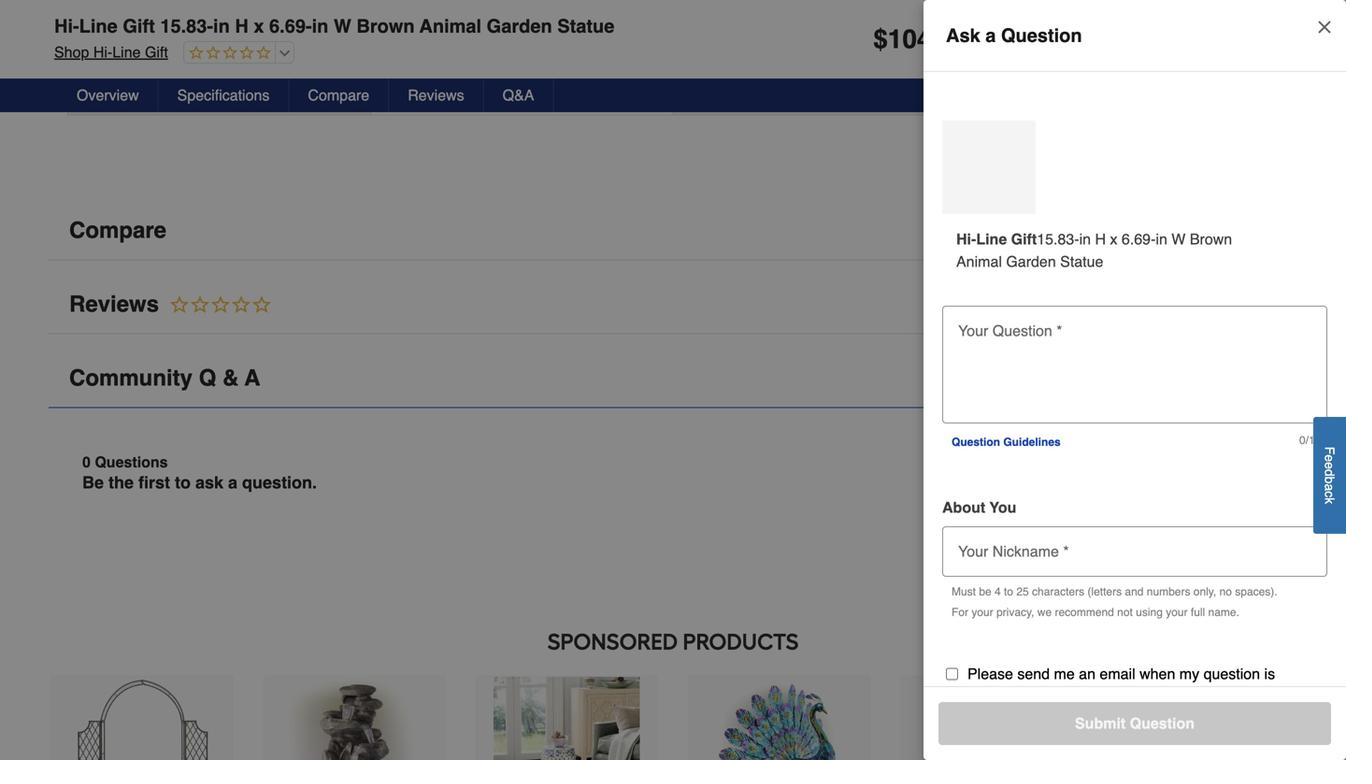 Task type: describe. For each thing, give the bounding box(es) containing it.
no
[[1220, 585, 1232, 598]]

2 e from the top
[[1323, 462, 1337, 469]]

for
[[952, 606, 969, 619]]

ca residents: prop 65 warning(s)
[[83, 85, 265, 99]]

0 horizontal spatial brown
[[357, 15, 415, 37]]

no
[[386, 84, 403, 99]]

1 vertical spatial reviews button
[[49, 275, 1298, 334]]

my
[[1180, 665, 1200, 683]]

ask
[[946, 25, 980, 46]]

not
[[1117, 606, 1133, 619]]

name.
[[1208, 606, 1240, 619]]

answered.
[[942, 688, 1011, 705]]

15.83- inside 15.83-in h x 6.69-in w brown animal garden statue
[[1037, 230, 1079, 248]]

c
[[1323, 491, 1337, 497]]

prop
[[163, 85, 188, 99]]

about
[[942, 499, 986, 516]]

question guidelines
[[952, 436, 1061, 449]]

1 your from the left
[[972, 606, 994, 619]]

guidelines
[[1004, 436, 1061, 449]]

2 your from the left
[[1166, 606, 1188, 619]]

0 vertical spatial statue
[[557, 15, 615, 37]]

q&a
[[503, 86, 534, 104]]

hi-line gift 15.83-in h x 6.69-in w brown animal garden statue
[[54, 15, 615, 37]]

overview button
[[58, 79, 159, 112]]

a
[[245, 365, 260, 391]]

to inside 0 questions be the first to ask a question.
[[175, 473, 191, 492]]

ca
[[83, 85, 99, 99]]

must be 4 to 25 characters (letters and numbers only, no spaces). for your privacy, we recommend not using your full name.
[[952, 585, 1278, 619]]

0 for 0 /150
[[1300, 434, 1306, 447]]

question.
[[242, 473, 317, 492]]

0 horizontal spatial 6.69-
[[269, 15, 312, 37]]

gift for hi-line gift
[[1011, 230, 1037, 248]]

4
[[995, 585, 1001, 598]]

spaces).
[[1235, 585, 1278, 598]]

d
[[1323, 469, 1337, 476]]

1 vertical spatial gift
[[145, 43, 168, 61]]

certifications
[[109, 40, 193, 55]]

is
[[1265, 665, 1275, 683]]

and
[[1125, 585, 1144, 598]]

/150
[[1306, 434, 1328, 447]]

ask a question
[[946, 25, 1082, 46]]

numbers
[[1147, 585, 1191, 598]]

6.69- inside 15.83-in h x 6.69-in w brown animal garden statue
[[1122, 230, 1156, 248]]

gift for hi-line gift 15.83-in h x 6.69-in w brown animal garden statue
[[123, 15, 155, 37]]

must
[[952, 585, 976, 598]]

1 vertical spatial compare
[[69, 217, 166, 243]]

characters
[[1032, 585, 1085, 598]]

f e e d b a c k button
[[1314, 417, 1346, 534]]

community
[[69, 365, 193, 391]]

25
[[1017, 585, 1029, 598]]

full
[[1191, 606, 1205, 619]]

send
[[1018, 665, 1050, 683]]

be
[[979, 585, 992, 598]]

be
[[82, 473, 104, 492]]

please send me an email when my question is answered.
[[942, 665, 1275, 705]]

0 vertical spatial question
[[1001, 25, 1082, 46]]

104
[[888, 24, 932, 54]]

privacy,
[[997, 606, 1035, 619]]

garden inside 15.83-in h x 6.69-in w brown animal garden statue
[[1006, 253, 1056, 270]]

specifications
[[177, 86, 270, 104]]

me
[[1054, 665, 1075, 683]]

warning(s)
[[207, 85, 265, 99]]

question guidelines button
[[942, 424, 1070, 461]]

submit
[[1075, 715, 1126, 732]]

residents:
[[102, 85, 159, 99]]

1 e from the top
[[1323, 455, 1337, 462]]

email
[[1100, 665, 1136, 683]]

q&a button
[[484, 79, 554, 112]]

0 for 0 questions be the first to ask a question.
[[82, 453, 91, 471]]

we
[[1038, 606, 1052, 619]]

first
[[138, 473, 170, 492]]

the
[[108, 473, 134, 492]]

$ 104 00
[[873, 24, 968, 54]]

shop hi-line gift
[[54, 43, 168, 61]]

shop
[[54, 43, 89, 61]]

1 horizontal spatial a
[[986, 25, 996, 46]]

00
[[939, 24, 968, 54]]

0 horizontal spatial x
[[254, 15, 264, 37]]

b
[[1323, 476, 1337, 484]]

0 horizontal spatial w
[[334, 15, 351, 37]]

recommend
[[1055, 606, 1114, 619]]

$
[[873, 24, 888, 54]]

about you
[[942, 499, 1017, 516]]



Task type: locate. For each thing, give the bounding box(es) containing it.
1 vertical spatial 15.83-
[[1037, 230, 1079, 248]]

using
[[1136, 606, 1163, 619]]

zero stars image up the warning(s)
[[184, 45, 271, 62]]

0 vertical spatial reviews
[[408, 86, 464, 104]]

garden down hi-line gift
[[1006, 253, 1056, 270]]

6.69-
[[269, 15, 312, 37], [1122, 230, 1156, 248]]

0 vertical spatial gift
[[123, 15, 155, 37]]

1 vertical spatial 6.69-
[[1122, 230, 1156, 248]]

1 horizontal spatial brown
[[1190, 230, 1232, 248]]

1 horizontal spatial 0
[[1300, 434, 1306, 447]]

1 vertical spatial compare button
[[49, 201, 1298, 260]]

0 vertical spatial 0
[[1300, 434, 1306, 447]]

1 vertical spatial statue
[[1060, 253, 1104, 270]]

w inside 15.83-in h x 6.69-in w brown animal garden statue
[[1172, 230, 1186, 248]]

2 vertical spatial question
[[1130, 715, 1195, 732]]

a right ask
[[986, 25, 996, 46]]

your left full
[[1166, 606, 1188, 619]]

0 horizontal spatial compare
[[69, 217, 166, 243]]

animal
[[420, 15, 482, 37], [956, 253, 1002, 270]]

f e e d b a c k
[[1323, 447, 1337, 504]]

question inside submit question button
[[1130, 715, 1195, 732]]

hi- for hi-line gift
[[956, 230, 976, 248]]

0 horizontal spatial your
[[972, 606, 994, 619]]

0 horizontal spatial hi-
[[54, 15, 79, 37]]

0 horizontal spatial 15.83-
[[160, 15, 213, 37]]

a inside button
[[1323, 484, 1337, 491]]

15.83-in h x 6.69-in w brown animal garden statue
[[956, 230, 1232, 270]]

0 vertical spatial h
[[235, 15, 249, 37]]

question
[[1001, 25, 1082, 46], [952, 436, 1000, 449], [1130, 715, 1195, 732]]

1 vertical spatial garden
[[1006, 253, 1056, 270]]

x inside 15.83-in h x 6.69-in w brown animal garden statue
[[1110, 230, 1118, 248]]

0 vertical spatial to
[[175, 473, 191, 492]]

15.83-
[[160, 15, 213, 37], [1037, 230, 1079, 248]]

question right ask
[[1001, 25, 1082, 46]]

2 vertical spatial gift
[[1011, 230, 1037, 248]]

1 vertical spatial h
[[1095, 230, 1106, 248]]

0 horizontal spatial statue
[[557, 15, 615, 37]]

an
[[1079, 665, 1096, 683]]

line for hi-line gift
[[976, 230, 1007, 248]]

brown
[[357, 15, 415, 37], [1190, 230, 1232, 248]]

specifications button
[[159, 79, 289, 112]]

animal inside 15.83-in h x 6.69-in w brown animal garden statue
[[956, 253, 1002, 270]]

0 questions be the first to ask a question.
[[82, 453, 317, 492]]

0 horizontal spatial garden
[[487, 15, 552, 37]]

line for hi-line gift 15.83-in h x 6.69-in w brown animal garden statue
[[79, 15, 118, 37]]

1 horizontal spatial h
[[1095, 230, 1106, 248]]

1 vertical spatial w
[[1172, 230, 1186, 248]]

0 /150
[[1300, 434, 1328, 447]]

reviews
[[408, 86, 464, 104], [69, 291, 159, 317]]

gift
[[123, 15, 155, 37], [145, 43, 168, 61], [1011, 230, 1037, 248]]

overview
[[77, 86, 139, 104]]

&
[[223, 365, 239, 391]]

line
[[79, 15, 118, 37], [112, 43, 141, 61], [976, 230, 1007, 248]]

you
[[990, 499, 1017, 516]]

1 horizontal spatial garden
[[1006, 253, 1056, 270]]

submit question button
[[939, 702, 1331, 745]]

submit question
[[1075, 715, 1195, 732]]

close image
[[1315, 18, 1334, 36]]

0 left f
[[1300, 434, 1306, 447]]

1 horizontal spatial 15.83-
[[1037, 230, 1079, 248]]

(letters
[[1088, 585, 1122, 598]]

compare button
[[289, 79, 389, 112], [49, 201, 1298, 260]]

0 vertical spatial line
[[79, 15, 118, 37]]

0 vertical spatial garden
[[487, 15, 552, 37]]

x
[[254, 15, 264, 37], [1110, 230, 1118, 248]]

1 horizontal spatial x
[[1110, 230, 1118, 248]]

1 vertical spatial question
[[952, 436, 1000, 449]]

garden
[[487, 15, 552, 37], [1006, 253, 1056, 270]]

hi-line gift
[[956, 230, 1037, 248]]

e up d
[[1323, 455, 1337, 462]]

h
[[235, 15, 249, 37], [1095, 230, 1106, 248]]

a right the ask on the bottom left of page
[[228, 473, 238, 492]]

compare
[[308, 86, 370, 104], [69, 217, 166, 243]]

0 vertical spatial 15.83-
[[160, 15, 213, 37]]

1 vertical spatial animal
[[956, 253, 1002, 270]]

a up k
[[1323, 484, 1337, 491]]

please
[[968, 665, 1013, 683]]

f
[[1323, 447, 1337, 455]]

0 horizontal spatial 0
[[82, 453, 91, 471]]

reviews button up community q & a button
[[49, 275, 1298, 334]]

to
[[175, 473, 191, 492], [1004, 585, 1014, 598]]

1 horizontal spatial 6.69-
[[1122, 230, 1156, 248]]

reviews button
[[389, 79, 484, 112], [49, 275, 1298, 334]]

your down be
[[972, 606, 994, 619]]

to right the 4 on the right bottom of page
[[1004, 585, 1014, 598]]

None text field
[[950, 332, 1320, 414]]

1 horizontal spatial reviews
[[408, 86, 464, 104]]

2 horizontal spatial a
[[1323, 484, 1337, 491]]

question inside question guidelines button
[[952, 436, 1000, 449]]

to left the ask on the bottom left of page
[[175, 473, 191, 492]]

1 vertical spatial 0
[[82, 453, 91, 471]]

0 up be
[[82, 453, 91, 471]]

question
[[1204, 665, 1260, 683]]

0 vertical spatial reviews button
[[389, 79, 484, 112]]

questions
[[95, 453, 168, 471]]

hi-
[[54, 15, 79, 37], [93, 43, 112, 61], [956, 230, 976, 248]]

sponsored
[[547, 628, 678, 655]]

h inside 15.83-in h x 6.69-in w brown animal garden statue
[[1095, 230, 1106, 248]]

0 vertical spatial w
[[334, 15, 351, 37]]

reviews right no
[[408, 86, 464, 104]]

65
[[191, 85, 204, 99]]

None text field
[[950, 526, 1320, 568]]

0 horizontal spatial reviews
[[69, 291, 159, 317]]

e up b
[[1323, 462, 1337, 469]]

zero stars image up q
[[159, 294, 273, 317]]

2 vertical spatial hi-
[[956, 230, 976, 248]]

a
[[986, 25, 996, 46], [228, 473, 238, 492], [1323, 484, 1337, 491]]

question left guidelines
[[952, 436, 1000, 449]]

1 horizontal spatial to
[[1004, 585, 1014, 598]]

0 vertical spatial zero stars image
[[184, 45, 271, 62]]

1 horizontal spatial statue
[[1060, 253, 1104, 270]]

garden up q&a
[[487, 15, 552, 37]]

reviews up community
[[69, 291, 159, 317]]

to inside must be 4 to 25 characters (letters and numbers only, no spaces). for your privacy, we recommend not using your full name.
[[1004, 585, 1014, 598]]

0 vertical spatial animal
[[420, 15, 482, 37]]

0 vertical spatial compare
[[308, 86, 370, 104]]

Please send me an email when my question is answered. checkbox
[[946, 668, 958, 680]]

zero stars image
[[184, 45, 271, 62], [159, 294, 273, 317]]

1 vertical spatial brown
[[1190, 230, 1232, 248]]

1 horizontal spatial hi-
[[93, 43, 112, 61]]

2 horizontal spatial hi-
[[956, 230, 976, 248]]

community q & a
[[69, 365, 260, 391]]

reviews button left q&a
[[389, 79, 484, 112]]

1 horizontal spatial compare
[[308, 86, 370, 104]]

0 horizontal spatial to
[[175, 473, 191, 492]]

1 vertical spatial to
[[1004, 585, 1014, 598]]

1 vertical spatial x
[[1110, 230, 1118, 248]]

0 horizontal spatial a
[[228, 473, 238, 492]]

southdeep products heading
[[49, 623, 1298, 660]]

0 vertical spatial brown
[[357, 15, 415, 37]]

ask
[[195, 473, 224, 492]]

1 horizontal spatial your
[[1166, 606, 1188, 619]]

0 horizontal spatial h
[[235, 15, 249, 37]]

statue inside 15.83-in h x 6.69-in w brown animal garden statue
[[1060, 253, 1104, 270]]

a inside 0 questions be the first to ask a question.
[[228, 473, 238, 492]]

in
[[213, 15, 230, 37], [312, 15, 329, 37], [1079, 230, 1091, 248], [1156, 230, 1168, 248]]

1 vertical spatial reviews
[[69, 291, 159, 317]]

1 horizontal spatial w
[[1172, 230, 1186, 248]]

statue
[[557, 15, 615, 37], [1060, 253, 1104, 270]]

2 vertical spatial line
[[976, 230, 1007, 248]]

w
[[334, 15, 351, 37], [1172, 230, 1186, 248]]

1 horizontal spatial animal
[[956, 253, 1002, 270]]

brown inside 15.83-in h x 6.69-in w brown animal garden statue
[[1190, 230, 1232, 248]]

1 vertical spatial zero stars image
[[159, 294, 273, 317]]

community q & a button
[[49, 349, 1298, 408]]

0 inside 0 questions be the first to ask a question.
[[82, 453, 91, 471]]

1 vertical spatial hi-
[[93, 43, 112, 61]]

1 vertical spatial line
[[112, 43, 141, 61]]

question down when
[[1130, 715, 1195, 732]]

your
[[972, 606, 994, 619], [1166, 606, 1188, 619]]

0 vertical spatial 6.69-
[[269, 15, 312, 37]]

products
[[683, 628, 799, 655]]

0 vertical spatial x
[[254, 15, 264, 37]]

e
[[1323, 455, 1337, 462], [1323, 462, 1337, 469]]

0 vertical spatial hi-
[[54, 15, 79, 37]]

chevron down image
[[1258, 295, 1277, 314]]

when
[[1140, 665, 1176, 683]]

chat invite button image
[[1261, 691, 1318, 748]]

q
[[199, 365, 216, 391]]

k
[[1323, 497, 1337, 504]]

only,
[[1194, 585, 1217, 598]]

sponsored products
[[547, 628, 799, 655]]

0 horizontal spatial animal
[[420, 15, 482, 37]]

hi- for hi-line gift 15.83-in h x 6.69-in w brown animal garden statue
[[54, 15, 79, 37]]

0 vertical spatial compare button
[[289, 79, 389, 112]]



Task type: vqa. For each thing, say whether or not it's contained in the screenshot.
GET YOUR HOME HOLIDAY-READY. Image at the bottom of the page
no



